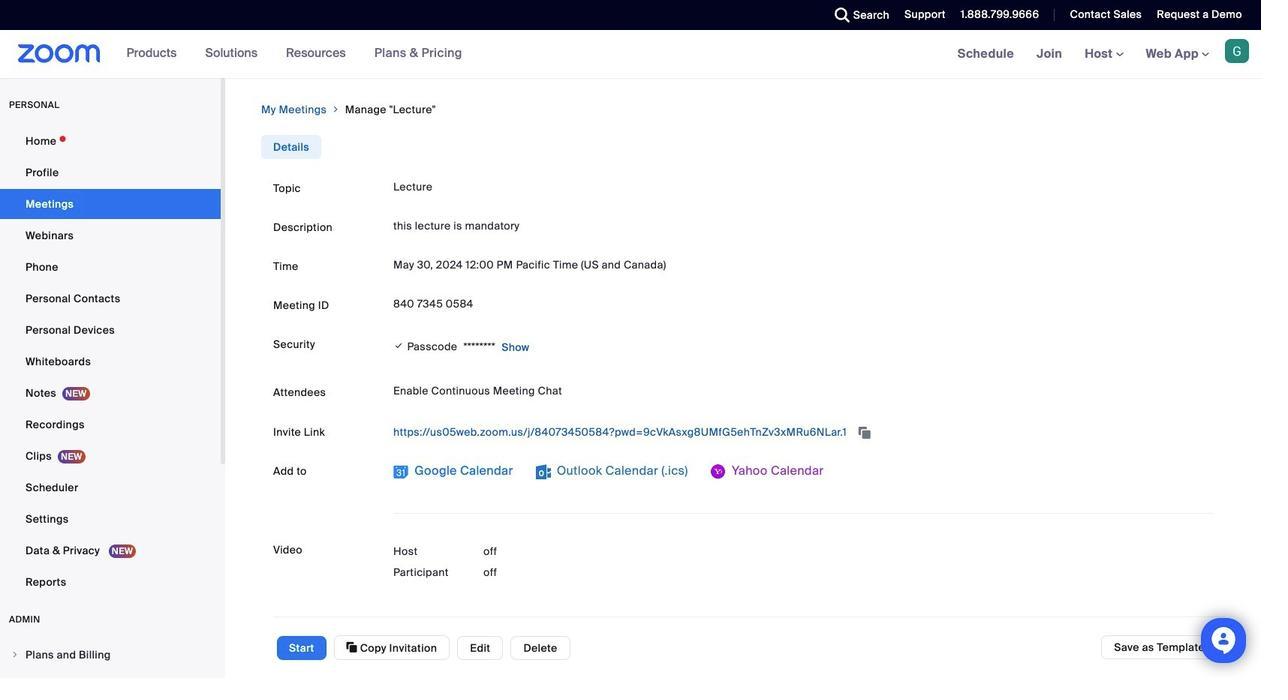 Task type: locate. For each thing, give the bounding box(es) containing it.
checked image
[[393, 338, 404, 354]]

tab
[[261, 135, 321, 159]]

manage lecture navigation
[[261, 102, 1226, 117]]

copy url image
[[857, 428, 872, 439]]

manage my meeting tab control tab list
[[261, 135, 321, 159]]

1 vertical spatial right image
[[11, 651, 20, 660]]

right image
[[331, 102, 341, 117], [11, 651, 20, 660]]

profile picture image
[[1226, 39, 1250, 63]]

menu item
[[0, 641, 221, 670]]

banner
[[0, 30, 1262, 79]]

add to outlook calendar (.ics) image
[[536, 465, 551, 480]]

zoom logo image
[[18, 44, 100, 63]]

0 vertical spatial right image
[[331, 102, 341, 117]]

meetings navigation
[[947, 30, 1262, 79]]

1 horizontal spatial right image
[[331, 102, 341, 117]]



Task type: vqa. For each thing, say whether or not it's contained in the screenshot.
banner
yes



Task type: describe. For each thing, give the bounding box(es) containing it.
copy image
[[347, 641, 357, 655]]

product information navigation
[[100, 30, 474, 78]]

add to yahoo calendar image
[[711, 465, 726, 480]]

personal menu menu
[[0, 126, 221, 599]]

add to google calendar image
[[393, 465, 409, 480]]

0 horizontal spatial right image
[[11, 651, 20, 660]]



